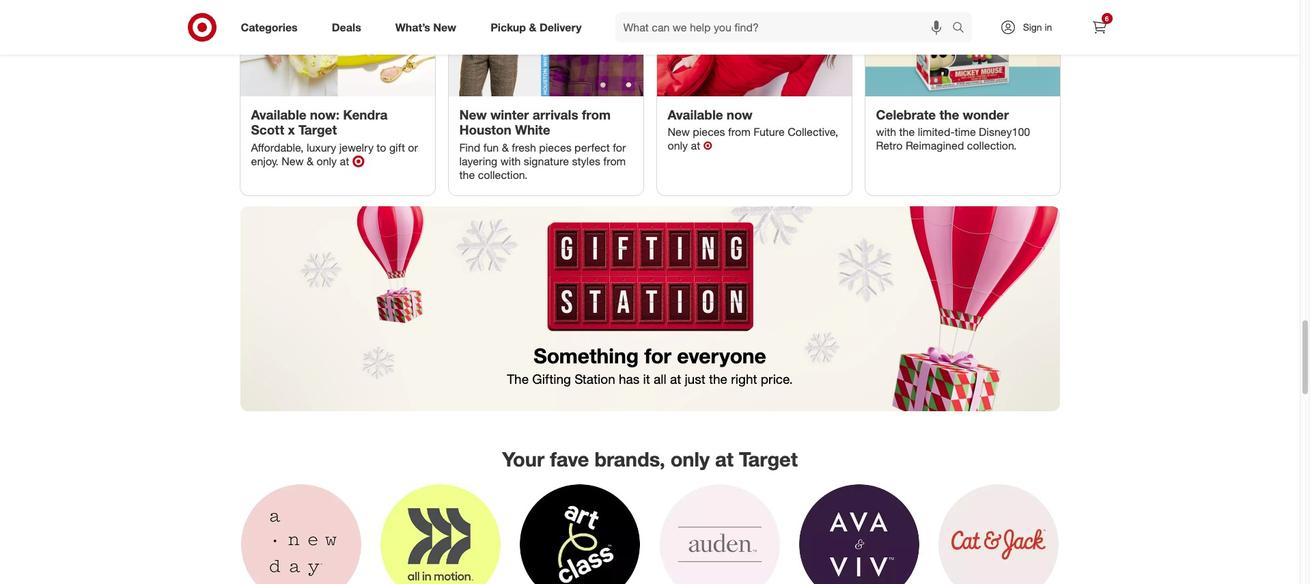 Task type: vqa. For each thing, say whether or not it's contained in the screenshot.
that
no



Task type: locate. For each thing, give the bounding box(es) containing it.
◎
[[352, 155, 365, 168]]

1 horizontal spatial for
[[645, 343, 672, 368]]

something for everyone the gifting station has it all at just the right price.
[[507, 343, 793, 387]]

1 vertical spatial collection.
[[478, 168, 528, 182]]

the inside something for everyone the gifting station has it all at just the right price.
[[709, 371, 728, 387]]

new left ¬
[[668, 125, 690, 139]]

or
[[408, 141, 418, 155]]

only right brands,
[[671, 447, 710, 472]]

for
[[613, 141, 626, 155], [645, 343, 672, 368]]

2 horizontal spatial &
[[529, 20, 537, 34]]

available inside available now: kendra scott x target
[[251, 106, 307, 122]]

signature
[[524, 155, 569, 168]]

pieces
[[693, 125, 725, 139], [539, 141, 572, 155]]

jewelry
[[339, 141, 374, 155]]

&
[[529, 20, 537, 34], [502, 141, 509, 155], [307, 155, 314, 168]]

new pieces from future collective, only at
[[668, 125, 839, 153]]

from
[[582, 106, 611, 122], [728, 125, 751, 139], [604, 155, 626, 168]]

right
[[731, 371, 758, 387]]

1 horizontal spatial with
[[876, 125, 897, 139]]

0 horizontal spatial target
[[299, 122, 337, 138]]

in
[[1045, 21, 1053, 33]]

the up limited-
[[940, 106, 960, 122]]

at
[[691, 139, 701, 153], [340, 155, 349, 168], [670, 371, 681, 387], [716, 447, 734, 472]]

gifting
[[533, 371, 571, 387]]

from right "styles"
[[604, 155, 626, 168]]

target inside available now: kendra scott x target
[[299, 122, 337, 138]]

x
[[288, 122, 295, 138]]

price.
[[761, 371, 793, 387]]

available now
[[668, 106, 753, 122]]

layering
[[460, 155, 498, 168]]

reimagined
[[906, 139, 965, 153]]

gift
[[389, 141, 405, 155]]

houston
[[460, 122, 512, 138]]

collective,
[[788, 125, 839, 139]]

0 horizontal spatial with
[[501, 155, 521, 168]]

new
[[434, 20, 457, 34], [460, 106, 487, 122], [668, 125, 690, 139], [282, 155, 304, 168]]

& inside new winter arrivals from houston white find fun & fresh pieces perfect for layering with signature styles from the collection.
[[502, 141, 509, 155]]

1 vertical spatial from
[[728, 125, 751, 139]]

with down celebrate
[[876, 125, 897, 139]]

0 vertical spatial with
[[876, 125, 897, 139]]

wonder
[[963, 106, 1009, 122]]

for inside something for everyone the gifting station has it all at just the right price.
[[645, 343, 672, 368]]

collection. down fun
[[478, 168, 528, 182]]

0 vertical spatial for
[[613, 141, 626, 155]]

brands,
[[595, 447, 665, 472]]

1 horizontal spatial available
[[668, 106, 723, 122]]

white
[[515, 122, 551, 138]]

0 horizontal spatial &
[[307, 155, 314, 168]]

sign in link
[[989, 12, 1074, 42]]

0 horizontal spatial for
[[613, 141, 626, 155]]

2 vertical spatial only
[[671, 447, 710, 472]]

& inside affordable, luxury jewelry to gift or enjoy. new & only at
[[307, 155, 314, 168]]

1 vertical spatial with
[[501, 155, 521, 168]]

station
[[575, 371, 616, 387]]

perfect
[[575, 141, 610, 155]]

new inside new pieces from future collective, only at
[[668, 125, 690, 139]]

the
[[940, 106, 960, 122], [900, 125, 915, 139], [460, 168, 475, 182], [709, 371, 728, 387]]

new up find at the top of page
[[460, 106, 487, 122]]

1 vertical spatial target
[[739, 447, 798, 472]]

celebrate
[[876, 106, 936, 122]]

only left ¬
[[668, 139, 688, 153]]

sign
[[1023, 21, 1043, 33]]

the right just
[[709, 371, 728, 387]]

deals
[[332, 20, 361, 34]]

only inside new pieces from future collective, only at
[[668, 139, 688, 153]]

everyone
[[677, 343, 767, 368]]

1 horizontal spatial collection.
[[968, 139, 1017, 153]]

the down find at the top of page
[[460, 168, 475, 182]]

new right what's
[[434, 20, 457, 34]]

for right perfect
[[613, 141, 626, 155]]

future collective with reese blutstein image
[[657, 0, 852, 96]]

with
[[876, 125, 897, 139], [501, 155, 521, 168]]

& right fun
[[502, 141, 509, 155]]

with right fun
[[501, 155, 521, 168]]

pieces down white at the top of the page
[[539, 141, 572, 155]]

1 horizontal spatial &
[[502, 141, 509, 155]]

your
[[502, 447, 545, 472]]

what's new link
[[384, 12, 474, 42]]

categories link
[[229, 12, 315, 42]]

0 vertical spatial only
[[668, 139, 688, 153]]

from down now
[[728, 125, 751, 139]]

pieces down available now
[[693, 125, 725, 139]]

fave
[[550, 447, 589, 472]]

0 horizontal spatial collection.
[[478, 168, 528, 182]]

collection. down the wonder
[[968, 139, 1017, 153]]

1 horizontal spatial target
[[739, 447, 798, 472]]

pickup & delivery
[[491, 20, 582, 34]]

2 available from the left
[[668, 106, 723, 122]]

0 vertical spatial collection.
[[968, 139, 1017, 153]]

for up all on the bottom
[[645, 343, 672, 368]]

1 horizontal spatial pieces
[[693, 125, 725, 139]]

1 vertical spatial pieces
[[539, 141, 572, 155]]

affordable,
[[251, 141, 304, 155]]

deals link
[[320, 12, 378, 42]]

available up ¬
[[668, 106, 723, 122]]

& right pickup
[[529, 20, 537, 34]]

1 available from the left
[[251, 106, 307, 122]]

new right enjoy.
[[282, 155, 304, 168]]

0 horizontal spatial available
[[251, 106, 307, 122]]

0 vertical spatial target
[[299, 122, 337, 138]]

only left ◎
[[317, 155, 337, 168]]

from up perfect
[[582, 106, 611, 122]]

0 vertical spatial pieces
[[693, 125, 725, 139]]

& right affordable,
[[307, 155, 314, 168]]

gifting station image
[[240, 206, 1060, 412]]

available up affordable,
[[251, 106, 307, 122]]

at inside affordable, luxury jewelry to gift or enjoy. new & only at
[[340, 155, 349, 168]]

new winter arrivals from houston white find fun & fresh pieces perfect for layering with signature styles from the collection.
[[460, 106, 626, 182]]

target
[[299, 122, 337, 138], [739, 447, 798, 472]]

0 vertical spatial from
[[582, 106, 611, 122]]

only at target image
[[866, 0, 1060, 96]]

categories
[[241, 20, 298, 34]]

available
[[251, 106, 307, 122], [668, 106, 723, 122]]

something
[[534, 343, 639, 368]]

1 vertical spatial only
[[317, 155, 337, 168]]

luxury
[[307, 141, 336, 155]]

collection.
[[968, 139, 1017, 153], [478, 168, 528, 182]]

1 vertical spatial for
[[645, 343, 672, 368]]

only
[[668, 139, 688, 153], [317, 155, 337, 168], [671, 447, 710, 472]]

0 horizontal spatial pieces
[[539, 141, 572, 155]]



Task type: describe. For each thing, give the bounding box(es) containing it.
6
[[1106, 14, 1109, 23]]

now:
[[310, 106, 340, 122]]

the inside new winter arrivals from houston white find fun & fresh pieces perfect for layering with signature styles from the collection.
[[460, 168, 475, 182]]

with inside celebrate the wonder with the limited-time disney100 retro reimagined collection.
[[876, 125, 897, 139]]

with inside new winter arrivals from houston white find fun & fresh pieces perfect for layering with signature styles from the collection.
[[501, 155, 521, 168]]

¬
[[704, 139, 713, 153]]

styles
[[572, 155, 601, 168]]

future
[[754, 125, 785, 139]]

sign in
[[1023, 21, 1053, 33]]

kendra
[[343, 106, 388, 122]]

limited-
[[918, 125, 955, 139]]

new inside new winter arrivals from houston white find fun & fresh pieces perfect for layering with signature styles from the collection.
[[460, 106, 487, 122]]

at inside new pieces from future collective, only at
[[691, 139, 701, 153]]

to
[[377, 141, 386, 155]]

only inside affordable, luxury jewelry to gift or enjoy. new & only at
[[317, 155, 337, 168]]

find
[[460, 141, 481, 155]]

available for available now: kendra scott x target
[[251, 106, 307, 122]]

new inside affordable, luxury jewelry to gift or enjoy. new & only at
[[282, 155, 304, 168]]

your fave brands, only at target
[[502, 447, 798, 472]]

pickup & delivery link
[[479, 12, 599, 42]]

at inside something for everyone the gifting station has it all at just the right price.
[[670, 371, 681, 387]]

winter
[[491, 106, 529, 122]]

& for white
[[502, 141, 509, 155]]

time
[[955, 125, 976, 139]]

available for available now
[[668, 106, 723, 122]]

available now: kendra scott x target
[[251, 106, 388, 138]]

2 vertical spatial from
[[604, 155, 626, 168]]

all
[[654, 371, 667, 387]]

pieces inside new winter arrivals from houston white find fun & fresh pieces perfect for layering with signature styles from the collection.
[[539, 141, 572, 155]]

retro
[[876, 139, 903, 153]]

What can we help you find? suggestions appear below search field
[[615, 12, 956, 42]]

just
[[685, 371, 706, 387]]

from inside new pieces from future collective, only at
[[728, 125, 751, 139]]

for inside new winter arrivals from houston white find fun & fresh pieces perfect for layering with signature styles from the collection.
[[613, 141, 626, 155]]

disney100
[[979, 125, 1031, 139]]

6 link
[[1085, 12, 1115, 42]]

the
[[507, 371, 529, 387]]

arrivals
[[533, 106, 579, 122]]

search
[[946, 22, 979, 35]]

collection. inside celebrate the wonder with the limited-time disney100 retro reimagined collection.
[[968, 139, 1017, 153]]

pickup
[[491, 20, 526, 34]]

what's
[[396, 20, 430, 34]]

search button
[[946, 12, 979, 45]]

& for or
[[307, 155, 314, 168]]

has
[[619, 371, 640, 387]]

scott
[[251, 122, 284, 138]]

target for at
[[739, 447, 798, 472]]

fun
[[484, 141, 499, 155]]

the down celebrate
[[900, 125, 915, 139]]

it
[[643, 371, 650, 387]]

delivery
[[540, 20, 582, 34]]

houston white image
[[449, 0, 643, 96]]

target for x
[[299, 122, 337, 138]]

affordable, luxury jewelry to gift or enjoy. new & only at
[[251, 141, 418, 168]]

now
[[727, 106, 753, 122]]

fresh
[[512, 141, 536, 155]]

enjoy.
[[251, 155, 279, 168]]

celebrate the wonder with the limited-time disney100 retro reimagined collection.
[[876, 106, 1031, 153]]

pieces inside new pieces from future collective, only at
[[693, 125, 725, 139]]

what's new
[[396, 20, 457, 34]]

collection. inside new winter arrivals from houston white find fun & fresh pieces perfect for layering with signature styles from the collection.
[[478, 168, 528, 182]]



